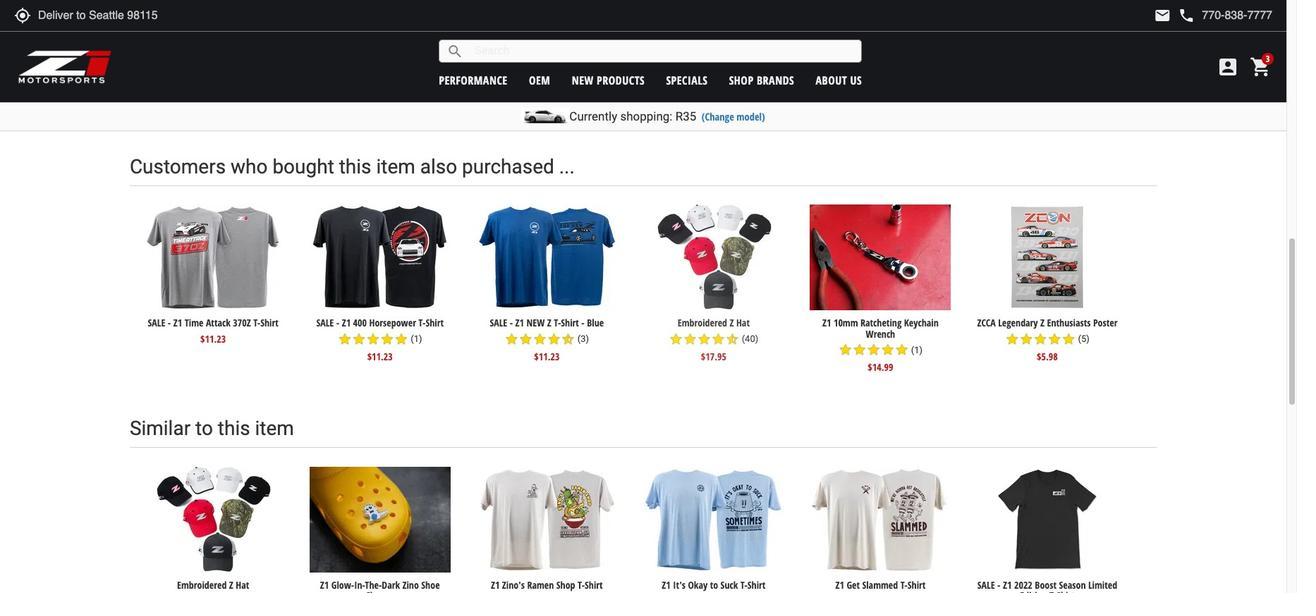 Task type: vqa. For each thing, say whether or not it's contained in the screenshot.
Store's the Certificates
no



Task type: describe. For each thing, give the bounding box(es) containing it.
shopping_cart link
[[1247, 56, 1273, 78]]

embroidered z hat
[[177, 578, 249, 592]]

blue for $11.23
[[443, 70, 460, 83]]

similar to this item
[[130, 417, 294, 440]]

hat for embroidered z hat
[[236, 578, 249, 592]]

dark
[[382, 578, 400, 592]]

$17.95
[[701, 350, 727, 363]]

t- inside sale - z1 new z t-shirt - blue (3) $11.23
[[410, 70, 417, 83]]

account_box
[[1217, 56, 1239, 78]]

also
[[420, 155, 457, 178]]

wrench
[[866, 327, 895, 341]]

shop brands
[[729, 72, 794, 88]]

(40)
[[742, 334, 759, 345]]

sale for sale - z1 2022 boost season limited edition t-shirt
[[978, 578, 995, 592]]

customers
[[130, 155, 226, 178]]

$11.23 inside sale - z1 400 horsepower t-shirt star star star star star (1) $11.23
[[367, 350, 393, 363]]

embroidered for embroidered z hat
[[177, 578, 227, 592]]

specials link
[[666, 72, 708, 88]]

to
[[557, 50, 567, 65]]

zino
[[402, 578, 419, 592]]

performance link
[[439, 72, 508, 88]]

$11.23 inside sale - z1 new z t-shirt - blue (3) $11.23
[[392, 100, 417, 113]]

sale - z1 400 horsepower t-shirt star star star star star (1) $11.23
[[316, 316, 444, 363]]

z1 glow-in-the-dark zino shoe charms
[[320, 578, 440, 593]]

suck
[[721, 578, 738, 592]]

legendary
[[998, 316, 1038, 330]]

bought
[[273, 155, 334, 178]]

sale for sale - z1 new z t-shirt - blue (3) $11.23
[[345, 70, 363, 83]]

poster
[[1093, 316, 1118, 330]]

about us link
[[816, 72, 862, 88]]

attack
[[206, 316, 231, 330]]

new products
[[572, 72, 645, 88]]

performance
[[439, 72, 508, 88]]

zcca
[[977, 316, 996, 330]]

keychain
[[904, 316, 939, 330]]

sale - z1 new z t-shirt - blue star star star star star_half (3) $11.23
[[490, 316, 604, 363]]

limited
[[1088, 578, 1118, 592]]

(3) inside sale - z1 new z t-shirt - blue star star star star star_half (3) $11.23
[[578, 334, 589, 345]]

shirt inside sale - z1 2022 boost season limited edition t-shirt
[[1057, 589, 1075, 593]]

(5)
[[1078, 334, 1090, 345]]

purchased
[[462, 155, 554, 178]]

in-
[[354, 578, 365, 592]]

ratcheting
[[861, 316, 902, 330]]

z1 zino's ramen shop t-shirt
[[491, 578, 603, 592]]

z1 inside sale - z1 2022 boost season limited edition t-shirt
[[1003, 578, 1012, 592]]

400
[[353, 316, 367, 330]]

sale for sale - z1 time attack 370z t-shirt $11.23
[[148, 316, 165, 330]]

phone link
[[1178, 7, 1273, 24]]

account_box link
[[1213, 56, 1243, 78]]

it's
[[673, 578, 686, 592]]

shopping_cart
[[1250, 56, 1273, 78]]

embroidered z hat star star star star star_half (40) $17.95
[[669, 316, 759, 363]]

sale for sale - z1 new z t-shirt - blue star star star star star_half (3) $11.23
[[490, 316, 507, 330]]

- for sale - z1 new z t-shirt - blue star star star star star_half (3) $11.23
[[510, 316, 513, 330]]

star_half inside sale - z1 new z t-shirt - blue star star star star star_half (3) $11.23
[[561, 332, 575, 346]]

horsepower
[[369, 316, 416, 330]]

boost
[[1035, 578, 1057, 592]]

(change
[[702, 110, 734, 123]]

ramen
[[527, 578, 554, 592]]

season
[[1059, 578, 1086, 592]]

10mm
[[834, 316, 858, 330]]

new for star
[[527, 316, 545, 330]]

1 horizontal spatial to
[[710, 578, 718, 592]]

shop brands link
[[729, 72, 794, 88]]

t- inside sale - z1 time attack 370z t-shirt $11.23
[[253, 316, 260, 330]]

z1 motorsports logo image
[[18, 49, 112, 85]]

star_half inside 'embroidered z hat star star star star star_half (40) $17.95'
[[726, 332, 740, 346]]

z1 inside sale - z1 time attack 370z t-shirt $11.23
[[173, 316, 182, 330]]

glow-
[[331, 578, 354, 592]]

shoe
[[421, 578, 440, 592]]

enthusiasts
[[1047, 316, 1091, 330]]

370z
[[233, 316, 251, 330]]

the-
[[365, 578, 382, 592]]

t- inside sale - z1 400 horsepower t-shirt star star star star star (1) $11.23
[[419, 316, 426, 330]]

edition
[[1020, 589, 1047, 593]]

$14.99
[[868, 361, 893, 374]]

...
[[559, 155, 575, 178]]

phone
[[1178, 7, 1195, 24]]

currently shopping: r35 (change model)
[[570, 109, 765, 123]]

cart
[[570, 50, 588, 65]]

about
[[816, 72, 847, 88]]

sale for sale - z1 400 horsepower t-shirt star star star star star (1) $11.23
[[316, 316, 334, 330]]

shirt inside sale - z1 new z t-shirt - blue (3) $11.23
[[417, 70, 435, 83]]

t- inside sale - z1 2022 boost season limited edition t-shirt
[[1050, 589, 1057, 593]]

z inside sale - z1 new z t-shirt - blue (3) $11.23
[[403, 70, 407, 83]]

z1 inside sale - z1 new z t-shirt - blue star star star star star_half (3) $11.23
[[515, 316, 524, 330]]



Task type: locate. For each thing, give the bounding box(es) containing it.
1 horizontal spatial this
[[339, 155, 371, 178]]

z1
[[371, 70, 380, 83], [173, 316, 182, 330], [342, 316, 351, 330], [515, 316, 524, 330], [823, 316, 831, 330], [320, 578, 329, 592], [491, 578, 500, 592], [662, 578, 671, 592], [836, 578, 844, 592], [1003, 578, 1012, 592]]

$5.98
[[1037, 350, 1058, 363]]

1 horizontal spatial blue
[[587, 316, 604, 330]]

z
[[403, 70, 407, 83], [547, 316, 552, 330], [730, 316, 734, 330], [1041, 316, 1045, 330], [229, 578, 233, 592]]

star
[[338, 332, 352, 346], [352, 332, 366, 346], [366, 332, 380, 346], [380, 332, 394, 346], [394, 332, 408, 346], [505, 332, 519, 346], [519, 332, 533, 346], [533, 332, 547, 346], [547, 332, 561, 346], [669, 332, 683, 346], [683, 332, 697, 346], [697, 332, 711, 346], [711, 332, 726, 346], [1005, 332, 1020, 346], [1020, 332, 1034, 346], [1034, 332, 1048, 346], [1048, 332, 1062, 346], [1062, 332, 1076, 346], [839, 343, 853, 357], [853, 343, 867, 357], [867, 343, 881, 357], [881, 343, 895, 357], [895, 343, 909, 357]]

who
[[231, 155, 268, 178]]

(1) down horsepower
[[411, 334, 422, 345]]

- for sale - z1 new z t-shirt - blue (3) $11.23
[[365, 70, 369, 83]]

1 vertical spatial new
[[527, 316, 545, 330]]

shirt
[[417, 70, 435, 83], [260, 316, 278, 330], [426, 316, 444, 330], [561, 316, 579, 330], [585, 578, 603, 592], [748, 578, 766, 592], [908, 578, 926, 592], [1057, 589, 1075, 593]]

mail link
[[1154, 7, 1171, 24]]

shop right ramen
[[556, 578, 575, 592]]

z1 inside z1 glow-in-the-dark zino shoe charms
[[320, 578, 329, 592]]

1 vertical spatial blue
[[587, 316, 604, 330]]

slammed
[[862, 578, 898, 592]]

0 horizontal spatial this
[[218, 417, 250, 440]]

t- inside sale - z1 new z t-shirt - blue star star star star star_half (3) $11.23
[[554, 316, 561, 330]]

new products link
[[572, 72, 645, 88]]

1 horizontal spatial hat
[[736, 316, 750, 330]]

new
[[572, 72, 594, 88]]

hat for embroidered z hat star star star star star_half (40) $17.95
[[736, 316, 750, 330]]

0 horizontal spatial (3)
[[433, 84, 445, 94]]

z inside 'embroidered z hat star star star star star_half (40) $17.95'
[[730, 316, 734, 330]]

1 vertical spatial hat
[[236, 578, 249, 592]]

z1 inside sale - z1 400 horsepower t-shirt star star star star star (1) $11.23
[[342, 316, 351, 330]]

us
[[850, 72, 862, 88]]

both
[[534, 50, 554, 65]]

0 horizontal spatial hat
[[236, 578, 249, 592]]

1 vertical spatial item
[[255, 417, 294, 440]]

0 vertical spatial item
[[376, 155, 415, 178]]

blue for star
[[587, 316, 604, 330]]

0 vertical spatial embroidered
[[678, 316, 727, 330]]

add both to cart
[[514, 50, 588, 65]]

z inside sale - z1 new z t-shirt - blue star star star star star_half (3) $11.23
[[547, 316, 552, 330]]

1 horizontal spatial shop
[[729, 72, 754, 88]]

0 horizontal spatial shop
[[556, 578, 575, 592]]

search
[[447, 43, 464, 60]]

sale inside sale - z1 new z t-shirt - blue star star star star star_half (3) $11.23
[[490, 316, 507, 330]]

-
[[365, 70, 369, 83], [437, 70, 440, 83], [168, 316, 171, 330], [336, 316, 339, 330], [510, 316, 513, 330], [582, 316, 585, 330], [998, 578, 1001, 592]]

0 vertical spatial this
[[339, 155, 371, 178]]

- inside sale - z1 400 horsepower t-shirt star star star star star (1) $11.23
[[336, 316, 339, 330]]

sale - z1 2022 boost season limited edition t-shirt
[[978, 578, 1118, 593]]

- for sale - z1 time attack 370z t-shirt $11.23
[[168, 316, 171, 330]]

star_half
[[561, 332, 575, 346], [726, 332, 740, 346]]

shop
[[729, 72, 754, 88], [556, 578, 575, 592]]

add
[[514, 50, 531, 65]]

sale - z1 time attack 370z t-shirt $11.23
[[148, 316, 278, 346]]

(1) inside 'z1 10mm ratcheting keychain wrench star star star star star (1) $14.99'
[[911, 345, 923, 355]]

add
[[297, 7, 332, 43]]

brands
[[757, 72, 794, 88]]

z1 it's okay to suck t-shirt
[[662, 578, 766, 592]]

blue inside sale - z1 new z t-shirt - blue (3) $11.23
[[443, 70, 460, 83]]

0 vertical spatial (3)
[[433, 84, 445, 94]]

1 horizontal spatial embroidered
[[678, 316, 727, 330]]

shop left the brands
[[729, 72, 754, 88]]

1 horizontal spatial new
[[527, 316, 545, 330]]

1 horizontal spatial (1)
[[911, 345, 923, 355]]

(1) inside sale - z1 400 horsepower t-shirt star star star star star (1) $11.23
[[411, 334, 422, 345]]

r35
[[676, 109, 696, 123]]

specials
[[666, 72, 708, 88]]

$11.23
[[493, 11, 537, 35], [215, 100, 241, 113], [392, 100, 417, 113], [200, 332, 226, 346], [367, 350, 393, 363], [534, 350, 560, 363]]

oem
[[529, 72, 550, 88]]

0 horizontal spatial to
[[195, 417, 213, 440]]

(1) down the keychain
[[911, 345, 923, 355]]

1 vertical spatial embroidered
[[177, 578, 227, 592]]

0 horizontal spatial item
[[255, 417, 294, 440]]

similar
[[130, 417, 191, 440]]

1 horizontal spatial (3)
[[578, 334, 589, 345]]

z1 get slammed t-shirt
[[836, 578, 926, 592]]

0 horizontal spatial blue
[[443, 70, 460, 83]]

sale inside sale - z1 new z t-shirt - blue (3) $11.23
[[345, 70, 363, 83]]

customers who bought this item also purchased ...
[[130, 155, 575, 178]]

z1 10mm ratcheting keychain wrench star star star star star (1) $14.99
[[823, 316, 939, 374]]

sale inside sale - z1 time attack 370z t-shirt $11.23
[[148, 316, 165, 330]]

z1 inside 'z1 10mm ratcheting keychain wrench star star star star star (1) $14.99'
[[823, 316, 831, 330]]

sale
[[345, 70, 363, 83], [148, 316, 165, 330], [316, 316, 334, 330], [490, 316, 507, 330], [978, 578, 995, 592]]

get
[[847, 578, 860, 592]]

mail
[[1154, 7, 1171, 24]]

(3)
[[433, 84, 445, 94], [578, 334, 589, 345]]

this
[[339, 155, 371, 178], [218, 417, 250, 440]]

new for $11.23
[[382, 70, 400, 83]]

shirt inside sale - z1 time attack 370z t-shirt $11.23
[[260, 316, 278, 330]]

1 horizontal spatial star_half
[[726, 332, 740, 346]]

model)
[[737, 110, 765, 123]]

item
[[376, 155, 415, 178], [255, 417, 294, 440]]

(change model) link
[[702, 110, 765, 123]]

Search search field
[[464, 40, 862, 62]]

0 horizontal spatial embroidered
[[177, 578, 227, 592]]

zino's
[[502, 578, 525, 592]]

hat
[[736, 316, 750, 330], [236, 578, 249, 592]]

shopping:
[[620, 109, 673, 123]]

new inside sale - z1 new z t-shirt - blue (3) $11.23
[[382, 70, 400, 83]]

0 horizontal spatial (1)
[[411, 334, 422, 345]]

1 vertical spatial shop
[[556, 578, 575, 592]]

0 vertical spatial new
[[382, 70, 400, 83]]

embroidered inside 'embroidered z hat star star star star star_half (40) $17.95'
[[678, 316, 727, 330]]

z1 inside sale - z1 new z t-shirt - blue (3) $11.23
[[371, 70, 380, 83]]

(1)
[[411, 334, 422, 345], [911, 345, 923, 355]]

1 horizontal spatial item
[[376, 155, 415, 178]]

1 vertical spatial (3)
[[578, 334, 589, 345]]

blue inside sale - z1 new z t-shirt - blue star star star star star_half (3) $11.23
[[587, 316, 604, 330]]

about us
[[816, 72, 862, 88]]

0 horizontal spatial new
[[382, 70, 400, 83]]

new
[[382, 70, 400, 83], [527, 316, 545, 330]]

hat inside 'embroidered z hat star star star star star_half (40) $17.95'
[[736, 316, 750, 330]]

- inside sale - z1 2022 boost season limited edition t-shirt
[[998, 578, 1001, 592]]

shirt inside sale - z1 400 horsepower t-shirt star star star star star (1) $11.23
[[426, 316, 444, 330]]

to right similar in the left of the page
[[195, 417, 213, 440]]

$11.23 inside sale - z1 new z t-shirt - blue star star star star star_half (3) $11.23
[[534, 350, 560, 363]]

sale inside sale - z1 2022 boost season limited edition t-shirt
[[978, 578, 995, 592]]

charms
[[366, 589, 394, 593]]

2 star_half from the left
[[726, 332, 740, 346]]

my_location
[[14, 7, 31, 24]]

mail phone
[[1154, 7, 1195, 24]]

embroidered for embroidered z hat star star star star star_half (40) $17.95
[[678, 316, 727, 330]]

z inside zcca legendary z enthusiasts poster star star star star star (5) $5.98
[[1041, 316, 1045, 330]]

1 vertical spatial this
[[218, 417, 250, 440]]

- for sale - z1 2022 boost season limited edition t-shirt
[[998, 578, 1001, 592]]

sale inside sale - z1 400 horsepower t-shirt star star star star star (1) $11.23
[[316, 316, 334, 330]]

0 vertical spatial hat
[[736, 316, 750, 330]]

embroidered
[[678, 316, 727, 330], [177, 578, 227, 592]]

oem link
[[529, 72, 550, 88]]

to left suck
[[710, 578, 718, 592]]

shirt inside sale - z1 new z t-shirt - blue star star star star star_half (3) $11.23
[[561, 316, 579, 330]]

1 star_half from the left
[[561, 332, 575, 346]]

0 horizontal spatial star_half
[[561, 332, 575, 346]]

new inside sale - z1 new z t-shirt - blue star star star star star_half (3) $11.23
[[527, 316, 545, 330]]

- inside sale - z1 time attack 370z t-shirt $11.23
[[168, 316, 171, 330]]

0 vertical spatial to
[[195, 417, 213, 440]]

- for sale - z1 400 horsepower t-shirt star star star star star (1) $11.23
[[336, 316, 339, 330]]

sale - z1 new z t-shirt - blue (3) $11.23
[[345, 70, 460, 113]]

products
[[597, 72, 645, 88]]

$11.23 inside sale - z1 time attack 370z t-shirt $11.23
[[200, 332, 226, 346]]

(3) inside sale - z1 new z t-shirt - blue (3) $11.23
[[433, 84, 445, 94]]

1 vertical spatial to
[[710, 578, 718, 592]]

time
[[185, 316, 203, 330]]

2022
[[1014, 578, 1033, 592]]

zcca legendary z enthusiasts poster star star star star star (5) $5.98
[[977, 316, 1118, 363]]

okay
[[688, 578, 708, 592]]

0 vertical spatial shop
[[729, 72, 754, 88]]

0 vertical spatial blue
[[443, 70, 460, 83]]

currently
[[570, 109, 617, 123]]



